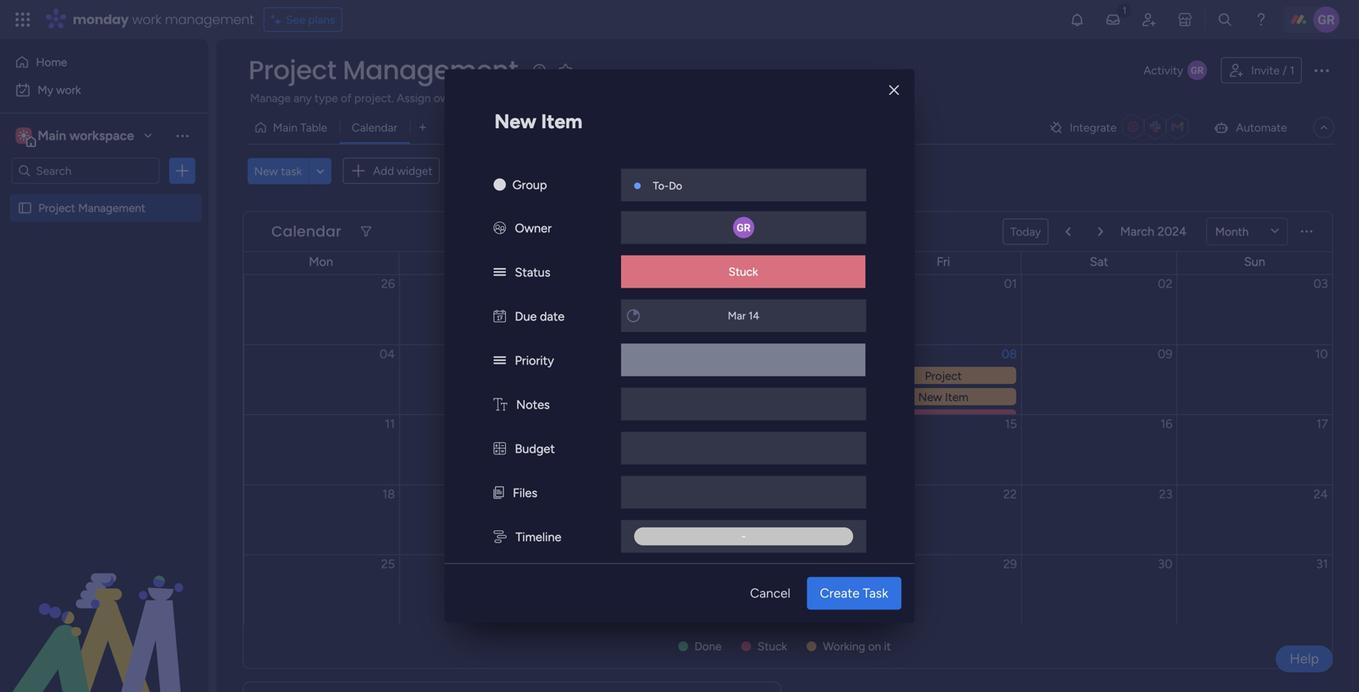 Task type: describe. For each thing, give the bounding box(es) containing it.
project
[[696, 91, 733, 105]]

monday marketplace image
[[1178, 11, 1194, 28]]

project inside list box
[[38, 201, 75, 215]]

status
[[515, 266, 551, 280]]

filter button
[[602, 158, 679, 184]]

month
[[1216, 225, 1250, 239]]

0 vertical spatial project
[[249, 52, 337, 88]]

calendar for calendar button
[[352, 121, 398, 135]]

task
[[281, 164, 302, 178]]

to-
[[653, 180, 669, 193]]

v2 sun image
[[494, 178, 506, 193]]

1
[[1291, 63, 1295, 77]]

update feed image
[[1106, 11, 1122, 28]]

calendar for calendar field
[[272, 221, 342, 242]]

done
[[695, 640, 722, 654]]

thu
[[778, 255, 799, 269]]

my
[[38, 83, 53, 97]]

and
[[544, 91, 563, 105]]

list arrow image
[[1099, 227, 1104, 237]]

new task
[[254, 164, 302, 178]]

automate
[[1237, 121, 1288, 135]]

0 vertical spatial project management
[[249, 52, 518, 88]]

home
[[36, 55, 67, 69]]

timelines
[[495, 91, 542, 105]]

home link
[[10, 49, 199, 75]]

arrow down image
[[659, 161, 679, 181]]

project.
[[355, 91, 394, 105]]

integrate
[[1070, 121, 1117, 135]]

integrate button
[[1043, 110, 1201, 145]]

workspace
[[69, 128, 134, 144]]

Search in workspace field
[[34, 162, 137, 180]]

add
[[373, 164, 394, 178]]

lottie animation element
[[0, 527, 209, 693]]

show board description image
[[530, 62, 549, 79]]

new for new task
[[254, 164, 278, 178]]

lottie animation image
[[0, 527, 209, 693]]

fri
[[937, 255, 951, 269]]

widget
[[397, 164, 433, 178]]

14
[[749, 310, 760, 323]]

filter
[[628, 164, 654, 178]]

to-do
[[653, 180, 683, 193]]

group
[[513, 178, 547, 193]]

main workspace
[[38, 128, 134, 144]]

v2 multiple person column image
[[494, 221, 506, 236]]

1 image
[[1118, 1, 1133, 19]]

wed
[[620, 255, 645, 269]]

timeline
[[516, 531, 562, 545]]

plans
[[308, 13, 335, 27]]

owner
[[515, 221, 552, 236]]

stands.
[[736, 91, 772, 105]]

0 vertical spatial management
[[343, 52, 518, 88]]

/
[[1283, 63, 1288, 77]]

main for main table
[[273, 121, 298, 135]]

working
[[824, 640, 866, 654]]

angle down image
[[317, 165, 324, 177]]

main table
[[273, 121, 327, 135]]

list arrow image
[[1066, 227, 1071, 237]]

manage any type of project. assign owners, set timelines and keep track of where your project stands. button
[[248, 88, 797, 108]]

Calendar field
[[267, 221, 346, 242]]

new item
[[495, 110, 583, 133]]

new task button
[[248, 158, 309, 184]]

project management inside list box
[[38, 201, 146, 215]]

budget
[[515, 442, 555, 457]]

table
[[301, 121, 327, 135]]

mon
[[309, 255, 333, 269]]

add widget button
[[343, 158, 440, 184]]

dapulse timeline column image
[[494, 531, 507, 545]]

see
[[286, 13, 306, 27]]

cancel
[[751, 586, 791, 602]]

stuck inside new item dialog
[[729, 265, 759, 279]]

monday work management
[[73, 10, 254, 29]]

on
[[869, 640, 882, 654]]

management inside list box
[[78, 201, 146, 215]]

greg robinson image
[[1314, 7, 1340, 33]]

main table button
[[248, 114, 340, 141]]

today
[[1011, 225, 1042, 239]]

notes
[[517, 398, 550, 413]]

v2 file column image
[[494, 486, 504, 501]]

Search field
[[468, 160, 517, 183]]

v2 status image for priority
[[494, 354, 506, 369]]

march 2024
[[1121, 224, 1187, 239]]

add widget
[[373, 164, 433, 178]]

2 of from the left
[[622, 91, 633, 105]]

my work
[[38, 83, 81, 97]]



Task type: locate. For each thing, give the bounding box(es) containing it.
1 vertical spatial stuck
[[758, 640, 788, 654]]

new
[[495, 110, 537, 133], [254, 164, 278, 178]]

0 vertical spatial calendar
[[352, 121, 398, 135]]

1 of from the left
[[341, 91, 352, 105]]

1 workspace image from the left
[[16, 127, 32, 145]]

invite / 1
[[1252, 63, 1295, 77]]

work right monday
[[132, 10, 162, 29]]

v2 status image
[[494, 266, 506, 280], [494, 354, 506, 369]]

any
[[294, 91, 312, 105]]

0 vertical spatial v2 status image
[[494, 266, 506, 280]]

calendar down project.
[[352, 121, 398, 135]]

new for new item
[[495, 110, 537, 133]]

1 vertical spatial management
[[78, 201, 146, 215]]

project up any
[[249, 52, 337, 88]]

type
[[315, 91, 338, 105]]

more dots image
[[1302, 226, 1313, 238]]

1 horizontal spatial of
[[622, 91, 633, 105]]

my work link
[[10, 77, 199, 103]]

work
[[132, 10, 162, 29], [56, 83, 81, 97]]

0 vertical spatial new
[[495, 110, 537, 133]]

v2 status image left status
[[494, 266, 506, 280]]

add view image
[[420, 122, 426, 134]]

item
[[541, 110, 583, 133]]

work right my
[[56, 83, 81, 97]]

0 horizontal spatial management
[[78, 201, 146, 215]]

1 horizontal spatial project management
[[249, 52, 518, 88]]

assign
[[397, 91, 431, 105]]

keep
[[566, 91, 591, 105]]

calendar button
[[340, 114, 410, 141]]

1 horizontal spatial work
[[132, 10, 162, 29]]

see plans button
[[264, 7, 343, 32]]

it
[[885, 640, 892, 654]]

dapulse numbers column image
[[494, 442, 506, 457]]

help image
[[1254, 11, 1270, 28]]

calendar inside button
[[352, 121, 398, 135]]

stuck
[[729, 265, 759, 279], [758, 640, 788, 654]]

Project Management field
[[245, 52, 522, 88]]

search everything image
[[1218, 11, 1234, 28]]

0 horizontal spatial project
[[38, 201, 75, 215]]

main inside main table button
[[273, 121, 298, 135]]

of right type
[[341, 91, 352, 105]]

project management
[[249, 52, 518, 88], [38, 201, 146, 215]]

select product image
[[15, 11, 31, 28]]

your
[[670, 91, 693, 105]]

main workspace button
[[11, 122, 159, 150]]

sun
[[1245, 255, 1266, 269]]

option
[[0, 193, 209, 197]]

stuck up "mar 14"
[[729, 265, 759, 279]]

0 vertical spatial work
[[132, 10, 162, 29]]

1 vertical spatial calendar
[[272, 221, 342, 242]]

new inside button
[[254, 164, 278, 178]]

due
[[515, 310, 537, 324]]

task
[[863, 586, 889, 602]]

main left the table
[[273, 121, 298, 135]]

0 horizontal spatial new
[[254, 164, 278, 178]]

add to favorites image
[[558, 62, 574, 78]]

manage
[[250, 91, 291, 105]]

1 horizontal spatial new
[[495, 110, 537, 133]]

work inside option
[[56, 83, 81, 97]]

sat
[[1091, 255, 1109, 269]]

calendar
[[352, 121, 398, 135], [272, 221, 342, 242]]

2024
[[1158, 224, 1187, 239]]

1 horizontal spatial project
[[249, 52, 337, 88]]

my work option
[[10, 77, 199, 103]]

calendar up mon
[[272, 221, 342, 242]]

mar 14
[[728, 310, 760, 323]]

calendar inside field
[[272, 221, 342, 242]]

help
[[1291, 651, 1320, 668]]

0 horizontal spatial work
[[56, 83, 81, 97]]

invite / 1 button
[[1222, 57, 1303, 83]]

public board image
[[17, 200, 33, 216]]

1 vertical spatial v2 status image
[[494, 354, 506, 369]]

home option
[[10, 49, 199, 75]]

management up the assign
[[343, 52, 518, 88]]

work for monday
[[132, 10, 162, 29]]

help button
[[1277, 646, 1334, 673]]

management
[[343, 52, 518, 88], [78, 201, 146, 215]]

main for main workspace
[[38, 128, 66, 144]]

monday
[[73, 10, 129, 29]]

due date
[[515, 310, 565, 324]]

main down my
[[38, 128, 66, 144]]

management
[[165, 10, 254, 29]]

project management up project.
[[249, 52, 518, 88]]

1 vertical spatial work
[[56, 83, 81, 97]]

new left task
[[254, 164, 278, 178]]

working on it
[[824, 640, 892, 654]]

create
[[820, 586, 860, 602]]

today button
[[1004, 219, 1049, 245]]

2 workspace image from the left
[[18, 127, 29, 145]]

1 vertical spatial project management
[[38, 201, 146, 215]]

date
[[540, 310, 565, 324]]

new inside dialog
[[495, 110, 537, 133]]

mar
[[728, 310, 746, 323]]

project
[[249, 52, 337, 88], [38, 201, 75, 215]]

workspace image
[[16, 127, 32, 145], [18, 127, 29, 145]]

activity button
[[1138, 57, 1215, 83]]

new down timelines
[[495, 110, 537, 133]]

owners,
[[434, 91, 474, 105]]

1 horizontal spatial calendar
[[352, 121, 398, 135]]

0 horizontal spatial calendar
[[272, 221, 342, 242]]

v2 status image left priority
[[494, 354, 506, 369]]

0 horizontal spatial project management
[[38, 201, 146, 215]]

1 horizontal spatial main
[[273, 121, 298, 135]]

collapse board header image
[[1318, 121, 1331, 134]]

2 v2 status image from the top
[[494, 354, 506, 369]]

create task
[[820, 586, 889, 602]]

march
[[1121, 224, 1155, 239]]

dapulse text column image
[[494, 398, 508, 413]]

see plans
[[286, 13, 335, 27]]

project management down 'search in workspace' field
[[38, 201, 146, 215]]

files
[[513, 486, 538, 501]]

management down 'search in workspace' field
[[78, 201, 146, 215]]

main
[[273, 121, 298, 135], [38, 128, 66, 144]]

invite members image
[[1142, 11, 1158, 28]]

where
[[636, 91, 668, 105]]

1 horizontal spatial management
[[343, 52, 518, 88]]

cancel button
[[737, 578, 804, 610]]

dapulse date column image
[[494, 310, 506, 324]]

1 vertical spatial project
[[38, 201, 75, 215]]

work for my
[[56, 83, 81, 97]]

create task button
[[807, 578, 902, 610]]

notifications image
[[1070, 11, 1086, 28]]

project management list box
[[0, 191, 209, 443]]

0 vertical spatial stuck
[[729, 265, 759, 279]]

manage any type of project. assign owners, set timelines and keep track of where your project stands.
[[250, 91, 772, 105]]

priority
[[515, 354, 554, 369]]

do
[[669, 180, 683, 193]]

set
[[477, 91, 493, 105]]

project right public board image at the left
[[38, 201, 75, 215]]

workspace selection element
[[16, 126, 137, 147]]

of
[[341, 91, 352, 105], [622, 91, 633, 105]]

0 horizontal spatial main
[[38, 128, 66, 144]]

main inside workspace selection element
[[38, 128, 66, 144]]

activity
[[1144, 63, 1184, 77]]

new item dialog
[[445, 69, 915, 623]]

1 v2 status image from the top
[[494, 266, 506, 280]]

automate button
[[1207, 114, 1295, 141]]

close image
[[890, 85, 900, 96]]

1 vertical spatial new
[[254, 164, 278, 178]]

track
[[594, 91, 619, 105]]

of right track
[[622, 91, 633, 105]]

stuck down cancel
[[758, 640, 788, 654]]

0 horizontal spatial of
[[341, 91, 352, 105]]

v2 status image for status
[[494, 266, 506, 280]]

invite
[[1252, 63, 1281, 77]]



Task type: vqa. For each thing, say whether or not it's contained in the screenshot.
the bottommost items
no



